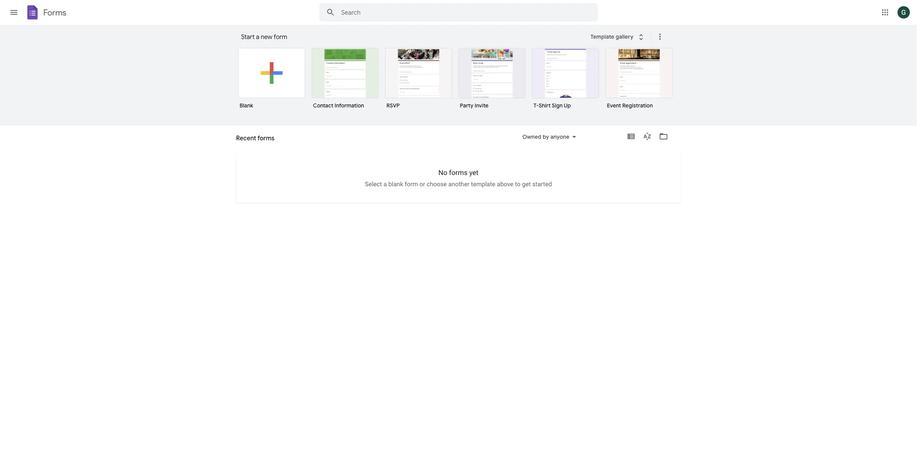 Task type: vqa. For each thing, say whether or not it's contained in the screenshot.
"tab list" on the right of the page
no



Task type: locate. For each thing, give the bounding box(es) containing it.
a left blank
[[384, 181, 387, 188]]

0 horizontal spatial a
[[256, 33, 259, 41]]

above
[[497, 181, 514, 188]]

form left or
[[405, 181, 418, 188]]

0 vertical spatial a
[[256, 33, 259, 41]]

owned
[[523, 133, 542, 140]]

forms
[[258, 135, 275, 142], [255, 138, 270, 145], [449, 169, 468, 177]]

get
[[522, 181, 531, 188]]

party
[[460, 102, 474, 109]]

recent
[[236, 135, 256, 142], [236, 138, 254, 145]]

1 vertical spatial a
[[384, 181, 387, 188]]

main menu image
[[9, 8, 19, 17]]

1 recent from the top
[[236, 135, 256, 142]]

contact information
[[313, 102, 364, 109]]

forms link
[[25, 5, 66, 22]]

t-shirt sign up option
[[532, 48, 599, 115]]

search image
[[323, 5, 338, 20]]

invite
[[475, 102, 489, 109]]

information
[[335, 102, 364, 109]]

1 horizontal spatial a
[[384, 181, 387, 188]]

list box
[[238, 46, 683, 124]]

0 horizontal spatial form
[[274, 33, 287, 41]]

recent forms
[[236, 135, 275, 142], [236, 138, 270, 145]]

template gallery
[[591, 33, 634, 40]]

template
[[471, 181, 496, 188]]

a inside no forms yet select a blank form or choose another template above to get started
[[384, 181, 387, 188]]

choose
[[427, 181, 447, 188]]

shirt
[[539, 102, 551, 109]]

1 horizontal spatial form
[[405, 181, 418, 188]]

0 vertical spatial form
[[274, 33, 287, 41]]

party invite
[[460, 102, 489, 109]]

1 vertical spatial form
[[405, 181, 418, 188]]

new
[[261, 33, 273, 41]]

event registration option
[[606, 48, 673, 115]]

t-
[[534, 102, 539, 109]]

rsvp option
[[385, 48, 452, 115]]

recent inside heading
[[236, 135, 256, 142]]

or
[[420, 181, 425, 188]]

select
[[365, 181, 382, 188]]

contact information option
[[312, 48, 379, 115]]

form right new
[[274, 33, 287, 41]]

gallery
[[616, 33, 634, 40]]

form inside heading
[[274, 33, 287, 41]]

a left new
[[256, 33, 259, 41]]

another
[[449, 181, 470, 188]]

event
[[607, 102, 621, 109]]

form
[[274, 33, 287, 41], [405, 181, 418, 188]]

blank
[[240, 102, 253, 109]]

a inside start a new form heading
[[256, 33, 259, 41]]

a
[[256, 33, 259, 41], [384, 181, 387, 188]]

None search field
[[319, 3, 598, 22]]

template gallery button
[[586, 30, 651, 44]]



Task type: describe. For each thing, give the bounding box(es) containing it.
forms inside no forms yet select a blank form or choose another template above to get started
[[449, 169, 468, 177]]

1 recent forms from the top
[[236, 135, 275, 142]]

t-shirt sign up
[[534, 102, 571, 109]]

rsvp
[[387, 102, 400, 109]]

owned by anyone button
[[518, 132, 581, 142]]

registration
[[623, 102, 653, 109]]

no forms yet region
[[236, 169, 681, 188]]

started
[[533, 181, 552, 188]]

start
[[241, 33, 255, 41]]

anyone
[[551, 133, 570, 140]]

form inside no forms yet select a blank form or choose another template above to get started
[[405, 181, 418, 188]]

to
[[515, 181, 521, 188]]

forms inside heading
[[258, 135, 275, 142]]

owned by anyone
[[523, 133, 570, 140]]

yet
[[469, 169, 479, 177]]

Search bar text field
[[341, 9, 579, 17]]

more actions. image
[[654, 32, 665, 41]]

blank
[[389, 181, 403, 188]]

event registration
[[607, 102, 653, 109]]

party invite option
[[459, 48, 526, 115]]

start a new form heading
[[241, 25, 586, 50]]

contact
[[313, 102, 333, 109]]

forms
[[43, 7, 66, 18]]

2 recent from the top
[[236, 138, 254, 145]]

no forms yet select a blank form or choose another template above to get started
[[365, 169, 552, 188]]

start a new form
[[241, 33, 287, 41]]

list box containing blank
[[238, 46, 683, 124]]

template
[[591, 33, 615, 40]]

blank option
[[238, 48, 305, 115]]

up
[[564, 102, 571, 109]]

2 recent forms from the top
[[236, 138, 270, 145]]

sign
[[552, 102, 563, 109]]

by
[[543, 133, 549, 140]]

no
[[439, 169, 448, 177]]

recent forms heading
[[236, 126, 275, 151]]



